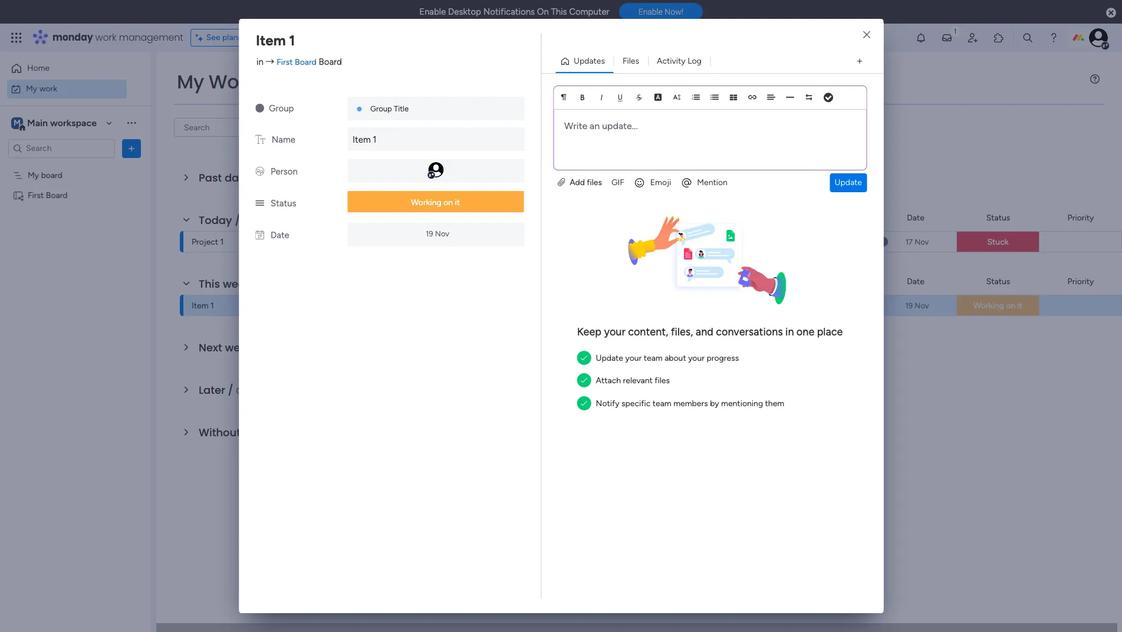 Task type: locate. For each thing, give the bounding box(es) containing it.
0 horizontal spatial working on it
[[411, 198, 460, 208]]

2 vertical spatial date
[[907, 276, 925, 286]]

0 vertical spatial files
[[587, 178, 602, 188]]

1 horizontal spatial item
[[256, 32, 286, 49]]

0 horizontal spatial board
[[46, 190, 68, 200]]

my
[[177, 68, 204, 95], [26, 83, 37, 93], [28, 170, 39, 180]]

item
[[256, 32, 286, 49], [353, 134, 371, 145], [192, 301, 209, 311]]

1 horizontal spatial items
[[274, 174, 294, 184]]

1 down group title
[[373, 134, 377, 145]]

2 horizontal spatial items
[[351, 122, 371, 132]]

home
[[27, 63, 50, 73]]

enable now!
[[639, 7, 684, 17]]

1 horizontal spatial working
[[974, 301, 1004, 311]]

0 horizontal spatial item
[[192, 301, 209, 311]]

0 horizontal spatial files
[[587, 178, 602, 188]]

0 right v2 multiple person column image
[[266, 174, 272, 184]]

hide
[[311, 122, 328, 132]]

1 vertical spatial week
[[225, 340, 253, 355]]

date inside item 1 dialog
[[271, 230, 289, 241]]

1 vertical spatial team
[[653, 399, 672, 409]]

0 horizontal spatial it
[[455, 198, 460, 208]]

1 inside today / 1 item
[[243, 216, 246, 226]]

0 horizontal spatial 19 nov
[[426, 229, 449, 238]]

0 right later
[[236, 386, 242, 396]]

update for update
[[835, 178, 862, 188]]

line image
[[786, 93, 794, 101]]

1 vertical spatial in
[[786, 326, 794, 339]]

dates
[[225, 170, 255, 185]]

date down 17 nov
[[907, 276, 925, 286]]

work down home
[[39, 83, 57, 93]]

past
[[199, 170, 222, 185]]

status
[[271, 198, 296, 209], [987, 213, 1010, 223], [987, 276, 1010, 286]]

close image
[[863, 31, 871, 40]]

my left the work
[[177, 68, 204, 95]]

notifications image
[[915, 32, 927, 44]]

items right the done
[[351, 122, 371, 132]]

1 horizontal spatial enable
[[639, 7, 663, 17]]

0 horizontal spatial items
[[244, 386, 264, 396]]

this down project 1
[[199, 277, 220, 291]]

enable desktop notifications on this computer
[[419, 6, 610, 17]]

1 priority from the top
[[1068, 213, 1094, 223]]

priority
[[1068, 213, 1094, 223], [1068, 276, 1094, 286]]

team right specific
[[653, 399, 672, 409]]

items right later
[[244, 386, 264, 396]]

group title
[[370, 104, 409, 113]]

update your team about your progress
[[596, 353, 739, 363]]

items
[[351, 122, 371, 132], [274, 174, 294, 184], [244, 386, 264, 396]]

items right v2 multiple person column image
[[274, 174, 294, 184]]

your for team
[[625, 353, 642, 363]]

0 horizontal spatial 0
[[236, 386, 242, 396]]

1 horizontal spatial 19 nov
[[906, 301, 929, 310]]

19
[[426, 229, 433, 238], [906, 301, 913, 310]]

team for about
[[644, 353, 663, 363]]

first
[[277, 57, 293, 67], [28, 190, 44, 200]]

0 vertical spatial week
[[223, 277, 251, 291]]

strikethrough image
[[635, 93, 643, 101]]

1 vertical spatial 19 nov
[[906, 301, 929, 310]]

working
[[411, 198, 442, 208], [974, 301, 1004, 311]]

1 vertical spatial priority
[[1068, 276, 1094, 286]]

my down home
[[26, 83, 37, 93]]

1 vertical spatial items
[[274, 174, 294, 184]]

1 vertical spatial date
[[271, 230, 289, 241]]

item 1 down this week /
[[192, 301, 214, 311]]

1 vertical spatial 0
[[236, 386, 242, 396]]

2 vertical spatial item
[[192, 301, 209, 311]]

files
[[587, 178, 602, 188], [655, 376, 670, 386]]

1 vertical spatial work
[[39, 83, 57, 93]]

0 vertical spatial first
[[277, 57, 293, 67]]

files down update your team about your progress
[[655, 376, 670, 386]]

item 1 up "→"
[[256, 32, 295, 49]]

first inside the 'in → first board board'
[[277, 57, 293, 67]]

1 left 'item'
[[243, 216, 246, 226]]

first right 'shareable board' icon
[[28, 190, 44, 200]]

1 vertical spatial this
[[199, 277, 220, 291]]

0 horizontal spatial first
[[28, 190, 44, 200]]

stuck
[[988, 237, 1009, 247]]

0 vertical spatial this
[[551, 6, 567, 17]]

0 horizontal spatial this
[[199, 277, 220, 291]]

enable for enable now!
[[639, 7, 663, 17]]

this week /
[[199, 277, 262, 291]]

in left "→"
[[257, 56, 264, 67]]

1 horizontal spatial files
[[655, 376, 670, 386]]

it inside dialog
[[455, 198, 460, 208]]

2 priority from the top
[[1068, 276, 1094, 286]]

0 vertical spatial it
[[455, 198, 460, 208]]

option
[[0, 165, 150, 167]]

date right dapulse date column image on the top left of page
[[271, 230, 289, 241]]

list box containing my board
[[0, 163, 150, 364]]

shareable board image
[[12, 190, 24, 201]]

None search field
[[174, 118, 285, 137]]

work right monday
[[95, 31, 117, 44]]

19 nov
[[426, 229, 449, 238], [906, 301, 929, 310]]

add view image
[[858, 57, 862, 66]]

dapulse attachment image
[[558, 178, 565, 188]]

attach relevant files
[[596, 376, 670, 386]]

select product image
[[11, 32, 22, 44]]

project 1
[[192, 237, 224, 247]]

board right "→"
[[295, 57, 317, 67]]

your up attach relevant files
[[625, 353, 642, 363]]

item up "→"
[[256, 32, 286, 49]]

0 vertical spatial working
[[411, 198, 442, 208]]

board down board
[[46, 190, 68, 200]]

italic image
[[597, 93, 606, 101]]

it
[[455, 198, 460, 208], [1018, 301, 1023, 311]]

relevant
[[623, 376, 653, 386]]

0 horizontal spatial item 1
[[192, 301, 214, 311]]

log
[[688, 56, 702, 66]]

1 vertical spatial item
[[353, 134, 371, 145]]

0 vertical spatial team
[[644, 353, 663, 363]]

0 vertical spatial 0
[[266, 174, 272, 184]]

main workspace
[[27, 117, 97, 128]]

item down this week /
[[192, 301, 209, 311]]

activity
[[657, 56, 686, 66]]

board inside the 'in → first board board'
[[295, 57, 317, 67]]

status right v2 status image
[[271, 198, 296, 209]]

board right first board link
[[319, 56, 342, 67]]

work
[[95, 31, 117, 44], [39, 83, 57, 93]]

place
[[817, 326, 843, 339]]

this right on
[[551, 6, 567, 17]]

1 horizontal spatial on
[[1006, 301, 1016, 311]]

week down project 1
[[223, 277, 251, 291]]

next week /
[[199, 340, 264, 355]]

search everything image
[[1022, 32, 1034, 44]]

invite members image
[[967, 32, 979, 44]]

management
[[119, 31, 183, 44]]

items inside past dates / 0 items
[[274, 174, 294, 184]]

list box
[[0, 163, 150, 364]]

monday
[[52, 31, 93, 44]]

0 vertical spatial status
[[271, 198, 296, 209]]

workspace selection element
[[11, 116, 99, 131]]

emoji
[[650, 178, 671, 188]]

/
[[258, 170, 263, 185], [235, 213, 240, 228], [253, 277, 259, 291], [255, 340, 261, 355], [228, 383, 233, 398], [281, 425, 286, 440]]

2 horizontal spatial item
[[353, 134, 371, 145]]

0 horizontal spatial 19
[[426, 229, 433, 238]]

my inside button
[[26, 83, 37, 93]]

0 vertical spatial items
[[351, 122, 371, 132]]

/ right next
[[255, 340, 261, 355]]

checklist image
[[824, 94, 833, 102]]

and
[[696, 326, 714, 339]]

nov
[[435, 229, 449, 238], [915, 237, 929, 246], [915, 301, 929, 310]]

0 vertical spatial update
[[835, 178, 862, 188]]

files right add
[[587, 178, 602, 188]]

to-
[[721, 238, 732, 247]]

bold image
[[579, 93, 587, 101]]

0 horizontal spatial in
[[257, 56, 264, 67]]

1 down this week /
[[211, 301, 214, 311]]

0 vertical spatial item 1
[[256, 32, 295, 49]]

enable for enable desktop notifications on this computer
[[419, 6, 446, 17]]

enable left desktop
[[419, 6, 446, 17]]

first right "→"
[[277, 57, 293, 67]]

0 horizontal spatial update
[[596, 353, 623, 363]]

1 vertical spatial update
[[596, 353, 623, 363]]

conversations
[[716, 326, 783, 339]]

1 horizontal spatial work
[[95, 31, 117, 44]]

enable inside button
[[639, 7, 663, 17]]

group down the do
[[739, 276, 762, 286]]

in left one
[[786, 326, 794, 339]]

this
[[551, 6, 567, 17], [199, 277, 220, 291]]

1 horizontal spatial it
[[1018, 301, 1023, 311]]

your right keep
[[604, 326, 626, 339]]

item down hide done items
[[353, 134, 371, 145]]

date
[[253, 425, 278, 440]]

on
[[537, 6, 549, 17]]

1 horizontal spatial 0
[[266, 174, 272, 184]]

1 vertical spatial status
[[987, 213, 1010, 223]]

0 horizontal spatial enable
[[419, 6, 446, 17]]

2 vertical spatial items
[[244, 386, 264, 396]]

inbox image
[[941, 32, 953, 44]]

0 vertical spatial on
[[444, 198, 453, 208]]

1 vertical spatial item 1
[[353, 134, 377, 145]]

0 vertical spatial work
[[95, 31, 117, 44]]

my left board
[[28, 170, 39, 180]]

working inside item 1 dialog
[[411, 198, 442, 208]]

1 vertical spatial working
[[974, 301, 1004, 311]]

my work
[[26, 83, 57, 93]]

0 horizontal spatial on
[[444, 198, 453, 208]]

next
[[199, 340, 222, 355]]

0 horizontal spatial working
[[411, 198, 442, 208]]

group right v2 sun image
[[269, 103, 294, 114]]

update inside update button
[[835, 178, 862, 188]]

notify specific team members by mentioning them
[[596, 399, 785, 409]]

later
[[199, 383, 225, 398]]

jacob simon image
[[1089, 28, 1108, 47]]

1 horizontal spatial working on it
[[974, 301, 1023, 311]]

2 horizontal spatial item 1
[[353, 134, 377, 145]]

week right next
[[225, 340, 253, 355]]

dapulse text column image
[[255, 134, 265, 145]]

status down stuck
[[987, 276, 1010, 286]]

1 horizontal spatial first
[[277, 57, 293, 67]]

1 horizontal spatial board
[[295, 57, 317, 67]]

date up 17 nov
[[907, 213, 925, 223]]

item 1 down hide done items
[[353, 134, 377, 145]]

team left "about"
[[644, 353, 663, 363]]

to-do
[[721, 238, 741, 247]]

week
[[223, 277, 251, 291], [225, 340, 253, 355]]

1 vertical spatial it
[[1018, 301, 1023, 311]]

1 vertical spatial 19
[[906, 301, 913, 310]]

table image
[[730, 93, 738, 101]]

0 vertical spatial priority
[[1068, 213, 1094, 223]]

1 vertical spatial first
[[28, 190, 44, 200]]

members
[[674, 399, 708, 409]]

see plans button
[[190, 29, 247, 47]]

enable left the "now!"
[[639, 7, 663, 17]]

1 horizontal spatial update
[[835, 178, 862, 188]]

monday work management
[[52, 31, 183, 44]]

0 horizontal spatial work
[[39, 83, 57, 93]]

0 vertical spatial 19 nov
[[426, 229, 449, 238]]

item
[[249, 216, 265, 226]]

my board
[[28, 170, 63, 180]]

0 vertical spatial item
[[256, 32, 286, 49]]

0 vertical spatial 19
[[426, 229, 433, 238]]

week for next
[[225, 340, 253, 355]]

person
[[271, 166, 298, 177]]

files
[[623, 56, 639, 66]]

without a date /
[[199, 425, 289, 440]]

specific
[[622, 399, 651, 409]]

status up stuck
[[987, 213, 1010, 223]]

0 vertical spatial working on it
[[411, 198, 460, 208]]

1
[[289, 32, 295, 49], [373, 134, 377, 145], [243, 216, 246, 226], [220, 237, 224, 247], [211, 301, 214, 311]]

0 vertical spatial date
[[907, 213, 925, 223]]

work inside button
[[39, 83, 57, 93]]



Task type: describe. For each thing, give the bounding box(es) containing it.
0 inside later / 0 items
[[236, 386, 242, 396]]

1 horizontal spatial item 1
[[256, 32, 295, 49]]

1 image
[[950, 24, 961, 37]]

my for my work
[[26, 83, 37, 93]]

team for members
[[653, 399, 672, 409]]

keep
[[577, 326, 602, 339]]

notify
[[596, 399, 620, 409]]

size image
[[673, 93, 681, 101]]

nov inside item 1 dialog
[[435, 229, 449, 238]]

update button
[[830, 173, 867, 192]]

later / 0 items
[[199, 383, 264, 398]]

without
[[199, 425, 241, 440]]

see
[[206, 32, 220, 42]]

them
[[765, 399, 785, 409]]

your for content,
[[604, 326, 626, 339]]

customize button
[[376, 118, 440, 137]]

see plans
[[206, 32, 242, 42]]

name
[[272, 134, 295, 145]]

gif
[[612, 178, 624, 188]]

/ left 'item'
[[235, 213, 240, 228]]

do
[[732, 238, 741, 247]]

plans
[[222, 32, 242, 42]]

about
[[665, 353, 686, 363]]

Search in workspace field
[[25, 142, 98, 155]]

17
[[906, 237, 913, 246]]

one
[[797, 326, 815, 339]]

today / 1 item
[[199, 213, 265, 228]]

progress
[[707, 353, 739, 363]]

dapulse date column image
[[255, 230, 264, 241]]

text color image
[[654, 93, 662, 101]]

first inside list box
[[28, 190, 44, 200]]

update for update your team about your progress
[[596, 353, 623, 363]]

content,
[[628, 326, 668, 339]]

activity log
[[657, 56, 702, 66]]

v2 multiple person column image
[[255, 166, 264, 177]]

1 right "project" on the top of page
[[220, 237, 224, 247]]

working on it inside item 1 dialog
[[411, 198, 460, 208]]

workspace
[[50, 117, 97, 128]]

board inside list box
[[46, 190, 68, 200]]

19 inside item 1 dialog
[[426, 229, 433, 238]]

my work
[[177, 68, 256, 95]]

v2 sun image
[[255, 103, 264, 114]]

0 inside past dates / 0 items
[[266, 174, 272, 184]]

emoji button
[[629, 173, 676, 192]]

0 vertical spatial in
[[257, 56, 264, 67]]

on inside item 1 dialog
[[444, 198, 453, 208]]

workspace image
[[11, 116, 23, 129]]

align image
[[767, 93, 776, 101]]

home button
[[7, 59, 127, 78]]

item 1 dialog
[[0, 0, 1122, 632]]

1 up first board link
[[289, 32, 295, 49]]

in → first board board
[[257, 56, 342, 67]]

format image
[[560, 93, 568, 101]]

/ right later
[[228, 383, 233, 398]]

my work button
[[7, 79, 127, 98]]

notifications
[[483, 6, 535, 17]]

my for my work
[[177, 68, 204, 95]]

2 vertical spatial item 1
[[192, 301, 214, 311]]

gif button
[[607, 173, 629, 192]]

/ right date
[[281, 425, 286, 440]]

activity log button
[[648, 52, 711, 71]]

status inside item 1 dialog
[[271, 198, 296, 209]]

files,
[[671, 326, 693, 339]]

attach
[[596, 376, 621, 386]]

a
[[243, 425, 251, 440]]

first board
[[28, 190, 68, 200]]

keep your content, files, and conversations in one place
[[577, 326, 843, 339]]

desktop
[[448, 6, 481, 17]]

group up the do
[[739, 213, 762, 223]]

1 vertical spatial on
[[1006, 301, 1016, 311]]

group left title
[[370, 104, 392, 113]]

computer
[[569, 6, 610, 17]]

19 nov inside item 1 dialog
[[426, 229, 449, 238]]

week for this
[[223, 277, 251, 291]]

work
[[209, 68, 256, 95]]

updates
[[574, 56, 605, 66]]

underline image
[[616, 93, 625, 101]]

today
[[199, 213, 232, 228]]

customize
[[395, 122, 435, 132]]

2 vertical spatial status
[[987, 276, 1010, 286]]

add
[[570, 178, 585, 188]]

add files
[[568, 178, 602, 188]]

enable now! button
[[619, 3, 703, 21]]

mention
[[697, 178, 728, 188]]

done
[[330, 122, 349, 132]]

help image
[[1048, 32, 1060, 44]]

1 vertical spatial files
[[655, 376, 670, 386]]

17 nov
[[906, 237, 929, 246]]

by
[[710, 399, 719, 409]]

1 vertical spatial working on it
[[974, 301, 1023, 311]]

mentioning
[[721, 399, 763, 409]]

Filter dashboard by text search field
[[174, 118, 285, 137]]

rtl ltr image
[[805, 93, 813, 101]]

hide done items
[[311, 122, 371, 132]]

1. numbers image
[[692, 93, 700, 101]]

v2 status image
[[255, 198, 264, 209]]

mention button
[[676, 173, 732, 192]]

1 horizontal spatial in
[[786, 326, 794, 339]]

/ right dates
[[258, 170, 263, 185]]

m
[[14, 118, 21, 128]]

items inside later / 0 items
[[244, 386, 264, 396]]

now!
[[665, 7, 684, 17]]

work for monday
[[95, 31, 117, 44]]

1 horizontal spatial this
[[551, 6, 567, 17]]

&bull; bullets image
[[711, 93, 719, 101]]

project
[[192, 237, 218, 247]]

apps image
[[993, 32, 1005, 44]]

link image
[[748, 93, 757, 101]]

your right "about"
[[688, 353, 705, 363]]

→
[[266, 56, 275, 67]]

files button
[[614, 52, 648, 71]]

first board link
[[277, 57, 317, 67]]

board
[[41, 170, 63, 180]]

dapulse close image
[[1106, 7, 1116, 19]]

updates button
[[556, 52, 614, 71]]

/ down dapulse date column image on the top left of page
[[253, 277, 259, 291]]

past dates / 0 items
[[199, 170, 294, 185]]

2 horizontal spatial board
[[319, 56, 342, 67]]

main
[[27, 117, 48, 128]]

title
[[394, 104, 409, 113]]

1 horizontal spatial 19
[[906, 301, 913, 310]]

work for my
[[39, 83, 57, 93]]

my for my board
[[28, 170, 39, 180]]



Task type: vqa. For each thing, say whether or not it's contained in the screenshot.
In
yes



